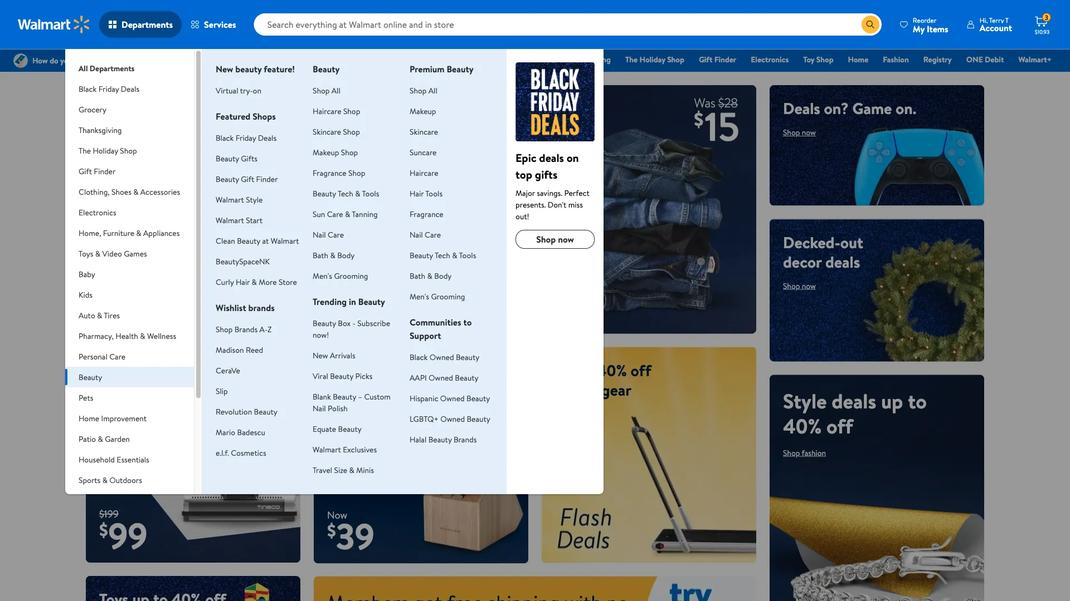 Task type: locate. For each thing, give the bounding box(es) containing it.
to inside up to 40% off sports gear
[[579, 360, 593, 382]]

the holiday shop inside dropdown button
[[79, 145, 137, 156]]

to inside 'home deals up to 30% off'
[[126, 278, 145, 306]]

up for home deals up to 30% off
[[99, 278, 121, 306]]

home, furniture & appliances button
[[65, 223, 194, 244]]

1 horizontal spatial essentials
[[519, 54, 552, 65]]

electronics inside dropdown button
[[79, 207, 116, 218]]

bath & body for right the "bath & body" link
[[410, 271, 452, 281]]

grooming up in
[[334, 271, 368, 281]]

0 vertical spatial brands
[[235, 324, 258, 335]]

departments inside all departments link
[[90, 63, 135, 74]]

kids
[[79, 290, 93, 300]]

shop now for home deals up to 30% off
[[99, 339, 132, 350]]

wishlist
[[216, 302, 246, 314]]

0 vertical spatial new
[[216, 63, 233, 75]]

beauty tech & tools
[[313, 188, 379, 199], [410, 250, 476, 261]]

friday up the makeup link
[[427, 54, 447, 65]]

1 vertical spatial men's grooming
[[410, 291, 465, 302]]

0 horizontal spatial electronics
[[79, 207, 116, 218]]

home for home deals up to 30% off
[[99, 253, 152, 281]]

1 vertical spatial grocery
[[79, 104, 106, 115]]

home, furniture & appliances
[[79, 228, 180, 239]]

gift for gift finder link
[[699, 54, 712, 65]]

nail care link down fragrance link
[[410, 229, 441, 240]]

gift finder left "electronics" 'link'
[[699, 54, 736, 65]]

nail care down fragrance link
[[410, 229, 441, 240]]

0 horizontal spatial makeup
[[313, 147, 339, 158]]

0 horizontal spatial fragrance
[[313, 167, 347, 178]]

haircare
[[313, 106, 341, 116], [410, 167, 438, 178]]

bath & body link up communities
[[410, 271, 452, 281]]

1 horizontal spatial the holiday shop
[[625, 54, 684, 65]]

1 nail care from the left
[[313, 229, 344, 240]]

nail down sun
[[313, 229, 326, 240]]

bath up communities
[[410, 271, 425, 281]]

nail care down sun
[[313, 229, 344, 240]]

the up clothing, in the top left of the page
[[79, 145, 91, 156]]

video
[[102, 248, 122, 259]]

all down the premium at the left top
[[428, 85, 437, 96]]

shop inside dropdown button
[[120, 145, 137, 156]]

holiday
[[640, 54, 665, 65], [93, 145, 118, 156]]

1 horizontal spatial nail care
[[410, 229, 441, 240]]

household essentials
[[79, 455, 149, 465]]

hair right curly
[[236, 277, 250, 288]]

beauty up now! on the left bottom
[[313, 318, 336, 329]]

0 vertical spatial gift finder
[[699, 54, 736, 65]]

friday for grocery & essentials
[[427, 54, 447, 65]]

save big!
[[327, 243, 464, 292]]

black for grocery & essentials
[[406, 54, 425, 65]]

2 horizontal spatial all
[[428, 85, 437, 96]]

nail for communities to support
[[410, 229, 423, 240]]

1 horizontal spatial friday
[[236, 132, 256, 143]]

care inside dropdown button
[[109, 351, 126, 362]]

1 horizontal spatial black friday deals link
[[401, 54, 473, 65]]

debit
[[985, 54, 1004, 65]]

1 horizontal spatial makeup
[[410, 106, 436, 116]]

men's up trending at the left
[[313, 271, 332, 281]]

2 shop all from the left
[[410, 85, 437, 96]]

shop now
[[783, 127, 816, 138], [99, 147, 132, 157], [536, 234, 574, 246], [783, 281, 816, 292], [336, 306, 369, 317], [99, 339, 132, 350], [327, 389, 360, 400]]

gift inside dropdown button
[[79, 166, 92, 177]]

1 horizontal spatial skincare
[[410, 126, 438, 137]]

0 vertical spatial up
[[99, 278, 121, 306]]

thanksgiving down the 'walmart site-wide' search field
[[566, 54, 611, 65]]

finder for gift finder dropdown button on the top of the page
[[94, 166, 116, 177]]

baby button
[[65, 264, 194, 285]]

now up gift finder dropdown button on the top of the page
[[118, 147, 132, 157]]

beauty left at
[[237, 235, 260, 246]]

beauty gifts
[[216, 153, 257, 164]]

care
[[327, 209, 343, 220], [328, 229, 344, 240], [425, 229, 441, 240], [109, 351, 126, 362]]

deals inside style deals up to 40% off
[[832, 387, 876, 415]]

brands left a-
[[235, 324, 258, 335]]

now for home deals are served
[[346, 389, 360, 400]]

grocery for grocery & essentials
[[482, 54, 510, 65]]

grooming
[[334, 271, 368, 281], [431, 291, 465, 302]]

deals down shops
[[258, 132, 276, 143]]

sports & outdoors
[[79, 475, 142, 486]]

one debit
[[966, 54, 1004, 65]]

0 vertical spatial holiday
[[640, 54, 665, 65]]

1 horizontal spatial the
[[625, 54, 638, 65]]

0 horizontal spatial tools
[[362, 188, 379, 199]]

shop now link for home deals up to 30% off
[[99, 339, 132, 350]]

the holiday shop
[[625, 54, 684, 65], [79, 145, 137, 156]]

perfect
[[564, 188, 590, 198]]

home inside 'home deals up to 30% off'
[[99, 253, 152, 281]]

makeup up 'skincare' link
[[410, 106, 436, 116]]

bath for top the "bath & body" link
[[313, 250, 328, 261]]

deals for style deals up to 40% off
[[832, 387, 876, 415]]

1 vertical spatial holiday
[[93, 145, 118, 156]]

0 horizontal spatial finder
[[94, 166, 116, 177]]

on inside 'epic deals on top gifts major savings. perfect presents. don't miss out!'
[[567, 150, 579, 166]]

$199
[[99, 508, 119, 522]]

now for deals on? game on.
[[802, 127, 816, 138]]

1 horizontal spatial shop all link
[[410, 85, 437, 96]]

1 horizontal spatial beauty tech & tools link
[[410, 250, 476, 261]]

halal beauty brands
[[410, 434, 477, 445]]

1 horizontal spatial holiday
[[640, 54, 665, 65]]

walmart for walmart start
[[216, 215, 244, 226]]

friday up gifts
[[236, 132, 256, 143]]

hi,
[[980, 15, 988, 25]]

1 horizontal spatial bath & body
[[410, 271, 452, 281]]

1 vertical spatial haircare
[[410, 167, 438, 178]]

save
[[327, 243, 398, 292]]

0 horizontal spatial men's grooming
[[313, 271, 368, 281]]

clean
[[216, 235, 235, 246]]

0 vertical spatial the
[[625, 54, 638, 65]]

exclusives
[[343, 444, 377, 455]]

men's grooming link up communities
[[410, 291, 465, 302]]

now for decked-out decor deals
[[802, 281, 816, 292]]

skincare for 'skincare' link
[[410, 126, 438, 137]]

grocery up savings
[[79, 104, 106, 115]]

0 vertical spatial departments
[[122, 18, 173, 31]]

2 horizontal spatial finder
[[714, 54, 736, 65]]

1 skincare from the left
[[313, 126, 341, 137]]

0 vertical spatial black friday deals
[[406, 54, 468, 65]]

0 vertical spatial the holiday shop
[[625, 54, 684, 65]]

0 vertical spatial beauty tech & tools link
[[313, 188, 379, 199]]

men's
[[313, 271, 332, 281], [410, 291, 429, 302]]

party
[[140, 496, 157, 507]]

0 horizontal spatial thanksgiving
[[79, 125, 122, 135]]

style up shop fashion
[[783, 387, 827, 415]]

on down new beauty feature!
[[253, 85, 261, 96]]

premium beauty
[[410, 63, 474, 75]]

0 vertical spatial men's grooming
[[313, 271, 368, 281]]

1 vertical spatial essentials
[[117, 455, 149, 465]]

trending in beauty
[[313, 296, 385, 308]]

1 shop all from the left
[[313, 85, 340, 96]]

shop
[[667, 54, 684, 65], [816, 54, 834, 65], [313, 85, 330, 96], [410, 85, 427, 96], [343, 106, 360, 116], [343, 126, 360, 137], [783, 127, 800, 138], [120, 145, 137, 156], [99, 147, 116, 157], [341, 147, 358, 158], [348, 167, 365, 178], [536, 234, 556, 246], [783, 281, 800, 292], [336, 306, 353, 317], [216, 324, 233, 335], [99, 339, 116, 350], [327, 389, 344, 400], [783, 448, 800, 459]]

2 horizontal spatial gift
[[699, 54, 712, 65]]

0 horizontal spatial nail care link
[[313, 229, 344, 240]]

2 nail care link from the left
[[410, 229, 441, 240]]

black down the all departments
[[79, 83, 97, 94]]

blank beauty – custom nail polish
[[313, 392, 391, 414]]

0 vertical spatial makeup
[[410, 106, 436, 116]]

men's for men's grooming link to the bottom
[[410, 291, 429, 302]]

gift finder for gift finder link
[[699, 54, 736, 65]]

0 vertical spatial black friday deals link
[[401, 54, 473, 65]]

grocery inside grocery & essentials link
[[482, 54, 510, 65]]

shop now link for high tech gifts, huge savings
[[99, 147, 132, 157]]

beauty up sun
[[313, 188, 336, 199]]

up inside 'home deals up to 30% off'
[[99, 278, 121, 306]]

wishlist brands
[[216, 302, 275, 314]]

skincare up makeup shop
[[313, 126, 341, 137]]

care for sun care & tanning link
[[327, 209, 343, 220]]

1 vertical spatial men's
[[410, 291, 429, 302]]

0 horizontal spatial black friday deals link
[[216, 132, 276, 143]]

all for premium beauty
[[428, 85, 437, 96]]

off inside 'home deals up to 30% off'
[[99, 303, 126, 331]]

beauty up polish
[[333, 392, 356, 402]]

the inside dropdown button
[[79, 145, 91, 156]]

1 vertical spatial new
[[313, 350, 328, 361]]

beauty tech & tools link up sun care & tanning
[[313, 188, 379, 199]]

grooming for the leftmost men's grooming link
[[334, 271, 368, 281]]

gift right the holiday shop link
[[699, 54, 712, 65]]

to inside communities to support
[[463, 317, 472, 329]]

miss
[[568, 199, 583, 210]]

makeup down skincare shop link
[[313, 147, 339, 158]]

black down featured
[[216, 132, 234, 143]]

nail down blank
[[313, 403, 326, 414]]

subscribe
[[357, 318, 390, 329]]

custom
[[364, 392, 391, 402]]

0 horizontal spatial body
[[337, 250, 355, 261]]

gift finder inside gift finder dropdown button
[[79, 166, 116, 177]]

finder left "electronics" 'link'
[[714, 54, 736, 65]]

tech up sun care & tanning
[[338, 188, 353, 199]]

kids button
[[65, 285, 194, 305]]

thanksgiving inside dropdown button
[[79, 125, 122, 135]]

$ inside $199 $ 99
[[99, 518, 108, 543]]

1 vertical spatial body
[[434, 271, 452, 281]]

2 vertical spatial black friday deals
[[216, 132, 276, 143]]

nail care link for trending in beauty
[[313, 229, 344, 240]]

toys & video games button
[[65, 244, 194, 264]]

1 vertical spatial fragrance
[[410, 209, 443, 220]]

bath & body up communities
[[410, 271, 452, 281]]

premium
[[410, 63, 445, 75]]

now
[[802, 127, 816, 138], [118, 147, 132, 157], [558, 234, 574, 246], [802, 281, 816, 292], [355, 306, 369, 317], [118, 339, 132, 350], [346, 389, 360, 400]]

0 vertical spatial hair
[[410, 188, 424, 199]]

slip link
[[216, 386, 228, 397]]

walmart+
[[1018, 54, 1052, 65]]

2 nail care from the left
[[410, 229, 441, 240]]

body for top the "bath & body" link
[[337, 250, 355, 261]]

now down decor
[[802, 281, 816, 292]]

0 vertical spatial tech
[[338, 188, 353, 199]]

now up polish
[[346, 389, 360, 400]]

at
[[262, 235, 269, 246]]

black friday deals down the all departments
[[79, 83, 139, 94]]

$ inside now $ 39
[[327, 519, 336, 544]]

0 vertical spatial thanksgiving
[[566, 54, 611, 65]]

men's up communities
[[410, 291, 429, 302]]

shop brands a-z
[[216, 324, 272, 335]]

shop all for premium beauty
[[410, 85, 437, 96]]

reorder my items
[[913, 15, 948, 35]]

electronics left the toy
[[751, 54, 789, 65]]

new up the viral
[[313, 350, 328, 361]]

services button
[[182, 11, 245, 38]]

finder inside dropdown button
[[94, 166, 116, 177]]

bath & body down sun care & tanning link
[[313, 250, 355, 261]]

makeup for the makeup link
[[410, 106, 436, 116]]

1 horizontal spatial electronics
[[751, 54, 789, 65]]

style up start
[[246, 194, 263, 205]]

gifts
[[535, 167, 557, 182]]

0 horizontal spatial the
[[79, 145, 91, 156]]

thanksgiving down high
[[79, 125, 122, 135]]

owned for aapi
[[429, 373, 453, 383]]

haircare for haircare link
[[410, 167, 438, 178]]

2 horizontal spatial black friday deals
[[406, 54, 468, 65]]

men's grooming link up trending in beauty
[[313, 271, 368, 281]]

black friday deals link for beauty
[[216, 132, 276, 143]]

deals for home deals up to 30% off
[[157, 253, 201, 281]]

deals inside 'home deals up to 30% off'
[[157, 253, 201, 281]]

0 horizontal spatial men's
[[313, 271, 332, 281]]

essentials down search search box
[[519, 54, 552, 65]]

shop all for beauty
[[313, 85, 340, 96]]

0 vertical spatial 40%
[[597, 360, 627, 382]]

the holiday shop button
[[65, 140, 194, 161]]

thanksgiving for thanksgiving dropdown button
[[79, 125, 122, 135]]

new arrivals
[[313, 350, 355, 361]]

served
[[435, 360, 480, 382]]

beauty gifts link
[[216, 153, 257, 164]]

off inside style deals up to 40% off
[[827, 412, 853, 440]]

haircare down suncare link
[[410, 167, 438, 178]]

0 horizontal spatial essentials
[[117, 455, 149, 465]]

0 horizontal spatial beauty tech & tools
[[313, 188, 379, 199]]

0 horizontal spatial up
[[99, 278, 121, 306]]

grocery right premium beauty
[[482, 54, 510, 65]]

walmart right at
[[271, 235, 299, 246]]

electronics inside 'link'
[[751, 54, 789, 65]]

fragrance for fragrance shop
[[313, 167, 347, 178]]

furniture
[[103, 228, 134, 239]]

0 vertical spatial haircare
[[313, 106, 341, 116]]

bath & body link down sun care & tanning link
[[313, 250, 355, 261]]

high
[[99, 98, 132, 119]]

supplies
[[79, 507, 106, 518]]

now down don't
[[558, 234, 574, 246]]

nail for trending in beauty
[[313, 229, 326, 240]]

skincare for skincare shop
[[313, 126, 341, 137]]

all for beauty
[[332, 85, 340, 96]]

0 vertical spatial fragrance
[[313, 167, 347, 178]]

deals for home deals are served
[[372, 360, 407, 382]]

seasonal decor & party supplies
[[79, 496, 157, 518]]

owned for hispanic
[[440, 393, 465, 404]]

bath down sun
[[313, 250, 328, 261]]

haircare up skincare shop link
[[313, 106, 341, 116]]

men's for the leftmost men's grooming link
[[313, 271, 332, 281]]

care down fragrance link
[[425, 229, 441, 240]]

walmart image
[[18, 16, 90, 33]]

electronics for "electronics" 'link'
[[751, 54, 789, 65]]

black friday deals up gifts
[[216, 132, 276, 143]]

on.
[[896, 98, 917, 119]]

1 horizontal spatial fragrance
[[410, 209, 443, 220]]

tools
[[362, 188, 379, 199], [425, 188, 443, 199], [459, 250, 476, 261]]

black friday deals inside dropdown button
[[79, 83, 139, 94]]

1 vertical spatial style
[[783, 387, 827, 415]]

big!
[[407, 243, 464, 292]]

shop now for save big!
[[336, 306, 369, 317]]

up
[[555, 360, 575, 382]]

0 vertical spatial electronics
[[751, 54, 789, 65]]

black up aapi
[[410, 352, 428, 363]]

bath
[[313, 250, 328, 261], [410, 271, 425, 281]]

0 horizontal spatial beauty tech & tools link
[[313, 188, 379, 199]]

body for right the "bath & body" link
[[434, 271, 452, 281]]

owned for black
[[430, 352, 454, 363]]

finder for gift finder link
[[714, 54, 736, 65]]

presents.
[[516, 199, 546, 210]]

home deals up to 30% off
[[99, 253, 201, 331]]

1 vertical spatial makeup
[[313, 147, 339, 158]]

mario
[[216, 427, 235, 438]]

beauty down fragrance link
[[410, 250, 433, 261]]

fragrance down makeup shop
[[313, 167, 347, 178]]

shop now link for deals on? game on.
[[783, 127, 816, 138]]

nail down fragrance link
[[410, 229, 423, 240]]

beauty up aapi owned beauty link
[[456, 352, 479, 363]]

electronics down clothing, in the top left of the page
[[79, 207, 116, 218]]

holiday inside dropdown button
[[93, 145, 118, 156]]

beauty right in
[[358, 296, 385, 308]]

beauty right halal
[[428, 434, 452, 445]]

beauty gift finder
[[216, 174, 278, 184]]

care right sun
[[327, 209, 343, 220]]

1 vertical spatial off
[[631, 360, 651, 382]]

suncare link
[[410, 147, 437, 158]]

beauty tech & tools link down fragrance link
[[410, 250, 476, 261]]

shop now link for home deals are served
[[327, 389, 360, 400]]

shop all up the makeup link
[[410, 85, 437, 96]]

care for nail care "link" related to communities to support
[[425, 229, 441, 240]]

grooming up communities
[[431, 291, 465, 302]]

registry
[[923, 54, 952, 65]]

1 horizontal spatial nail care link
[[410, 229, 441, 240]]

holiday for the holiday shop dropdown button
[[93, 145, 118, 156]]

beauty down personal
[[79, 372, 102, 383]]

owned down the black owned beauty link
[[429, 373, 453, 383]]

1 horizontal spatial black friday deals
[[216, 132, 276, 143]]

0 horizontal spatial grocery
[[79, 104, 106, 115]]

fragrance
[[313, 167, 347, 178], [410, 209, 443, 220]]

gift finder for gift finder dropdown button on the top of the page
[[79, 166, 116, 177]]

nail care
[[313, 229, 344, 240], [410, 229, 441, 240]]

0 vertical spatial off
[[99, 303, 126, 331]]

up inside style deals up to 40% off
[[881, 387, 903, 415]]

shop now for deals on? game on.
[[783, 127, 816, 138]]

makeup
[[410, 106, 436, 116], [313, 147, 339, 158]]

1 vertical spatial up
[[881, 387, 903, 415]]

0 horizontal spatial gift
[[79, 166, 92, 177]]

shop now for high tech gifts, huge savings
[[99, 147, 132, 157]]

home,
[[79, 228, 101, 239]]

now up personal care
[[118, 339, 132, 350]]

haircare link
[[410, 167, 438, 178]]

on up the perfect
[[567, 150, 579, 166]]

shop all link up the haircare shop link
[[313, 85, 340, 96]]

1 vertical spatial the
[[79, 145, 91, 156]]

owned up "aapi owned beauty"
[[430, 352, 454, 363]]

viral
[[313, 371, 328, 382]]

deals on? game on.
[[783, 98, 917, 119]]

1 nail care link from the left
[[313, 229, 344, 240]]

0 horizontal spatial gift finder
[[79, 166, 116, 177]]

beauty box - subscribe now!
[[313, 318, 390, 341]]

0 horizontal spatial off
[[99, 303, 126, 331]]

0 vertical spatial friday
[[427, 54, 447, 65]]

slip
[[216, 386, 228, 397]]

deals up grocery dropdown button
[[121, 83, 139, 94]]

now down deals on? game on. on the top
[[802, 127, 816, 138]]

owned down hispanic owned beauty link
[[440, 414, 465, 425]]

shop all up the haircare shop link
[[313, 85, 340, 96]]

style
[[246, 194, 263, 205], [783, 387, 827, 415]]

the right thanksgiving link
[[625, 54, 638, 65]]

new beauty feature!
[[216, 63, 295, 75]]

gift down gifts
[[241, 174, 254, 184]]

terry
[[989, 15, 1004, 25]]

0 horizontal spatial hair
[[236, 277, 250, 288]]

2 vertical spatial friday
[[236, 132, 256, 143]]

now for save big!
[[355, 306, 369, 317]]

care down sun care & tanning
[[328, 229, 344, 240]]

tech down fragrance link
[[435, 250, 450, 261]]

beauty up walmart exclusives
[[338, 424, 362, 435]]

beauty tech & tools up sun care & tanning
[[313, 188, 379, 199]]

essentials
[[519, 54, 552, 65], [117, 455, 149, 465]]

holiday for the holiday shop link
[[640, 54, 665, 65]]

curly hair & more store link
[[216, 277, 297, 288]]

new up 'virtual'
[[216, 63, 233, 75]]

now up -
[[355, 306, 369, 317]]

shop all link for premium beauty
[[410, 85, 437, 96]]

1 horizontal spatial up
[[881, 387, 903, 415]]

0 horizontal spatial bath
[[313, 250, 328, 261]]

savings.
[[537, 188, 562, 198]]

departments up all departments link
[[122, 18, 173, 31]]

1 vertical spatial thanksgiving
[[79, 125, 122, 135]]

Walmart Site-Wide search field
[[254, 13, 882, 36]]

deals inside 'epic deals on top gifts major savings. perfect presents. don't miss out!'
[[539, 150, 564, 166]]

shop all link for beauty
[[313, 85, 340, 96]]

grooming for men's grooming link to the bottom
[[431, 291, 465, 302]]

1 horizontal spatial $
[[327, 519, 336, 544]]

beauty up badescu
[[254, 407, 277, 417]]

2 skincare from the left
[[410, 126, 438, 137]]

off for home deals up to 30% off
[[99, 303, 126, 331]]

black friday deals link up gifts
[[216, 132, 276, 143]]

1 horizontal spatial grocery
[[482, 54, 510, 65]]

walmart down equate
[[313, 444, 341, 455]]

1 horizontal spatial beauty tech & tools
[[410, 250, 476, 261]]

1 horizontal spatial grooming
[[431, 291, 465, 302]]

decor
[[783, 251, 822, 273]]

gift finder inside gift finder link
[[699, 54, 736, 65]]

2 shop all link from the left
[[410, 85, 437, 96]]

grocery inside grocery dropdown button
[[79, 104, 106, 115]]

care down health
[[109, 351, 126, 362]]

beauty image
[[516, 62, 595, 142]]

home inside dropdown button
[[79, 413, 99, 424]]

haircare for haircare shop
[[313, 106, 341, 116]]

up to 40% off sports gear
[[555, 360, 651, 401]]

owned up 'lgbtq+ owned beauty'
[[440, 393, 465, 404]]

1 shop all link from the left
[[313, 85, 340, 96]]

1 vertical spatial brands
[[454, 434, 477, 445]]



Task type: describe. For each thing, give the bounding box(es) containing it.
now
[[327, 509, 347, 522]]

shop now link for save big!
[[327, 303, 378, 321]]

40% inside up to 40% off sports gear
[[597, 360, 627, 382]]

virtual try-on link
[[216, 85, 261, 96]]

departments button
[[99, 11, 182, 38]]

home for home deals are served
[[327, 360, 368, 382]]

0 horizontal spatial brands
[[235, 324, 258, 335]]

0 vertical spatial essentials
[[519, 54, 552, 65]]

care for trending in beauty's nail care "link"
[[328, 229, 344, 240]]

bath for right the "bath & body" link
[[410, 271, 425, 281]]

now for high tech gifts, huge savings
[[118, 147, 132, 157]]

beauty up hispanic owned beauty link
[[455, 373, 479, 383]]

halal
[[410, 434, 427, 445]]

30%
[[150, 278, 186, 306]]

gift for gift finder dropdown button on the top of the page
[[79, 166, 92, 177]]

walmart exclusives
[[313, 444, 377, 455]]

black friday deals for beauty gifts
[[216, 132, 276, 143]]

hair tools
[[410, 188, 443, 199]]

one
[[966, 54, 983, 65]]

0 vertical spatial bath & body link
[[313, 250, 355, 261]]

0 horizontal spatial all
[[79, 63, 88, 74]]

fashion
[[802, 448, 826, 459]]

1 horizontal spatial men's grooming
[[410, 291, 465, 302]]

the for the holiday shop dropdown button
[[79, 145, 91, 156]]

1 horizontal spatial brands
[[454, 434, 477, 445]]

health
[[116, 331, 138, 342]]

store
[[279, 277, 297, 288]]

beauty inside beauty box - subscribe now!
[[313, 318, 336, 329]]

baby
[[79, 269, 95, 280]]

search icon image
[[866, 20, 875, 29]]

personal care button
[[65, 347, 194, 367]]

1 vertical spatial beauty tech & tools link
[[410, 250, 476, 261]]

auto & tires
[[79, 310, 120, 321]]

now dollar 39 null group
[[314, 509, 374, 564]]

haircare shop link
[[313, 106, 360, 116]]

aapi owned beauty
[[410, 373, 479, 383]]

pets
[[79, 393, 93, 404]]

shop brands a-z link
[[216, 324, 272, 335]]

owned for lgbtq+
[[440, 414, 465, 425]]

pharmacy,
[[79, 331, 114, 342]]

shops
[[253, 110, 276, 123]]

& inside seasonal decor & party supplies
[[132, 496, 138, 507]]

nail care for trending
[[313, 229, 344, 240]]

new for new arrivals
[[313, 350, 328, 361]]

seasonal
[[79, 496, 108, 507]]

3
[[1045, 13, 1048, 22]]

40% inside style deals up to 40% off
[[783, 412, 822, 440]]

deals inside black friday deals dropdown button
[[121, 83, 139, 94]]

deals right the premium at the left top
[[449, 54, 468, 65]]

electronics for electronics dropdown button
[[79, 207, 116, 218]]

makeup for makeup shop
[[313, 147, 339, 158]]

$10.93
[[1035, 28, 1050, 35]]

off inside up to 40% off sports gear
[[631, 360, 651, 382]]

gear
[[601, 379, 632, 401]]

black friday deals link for grocery
[[401, 54, 473, 65]]

hi, terry t account
[[980, 15, 1012, 34]]

friday inside dropdown button
[[98, 83, 119, 94]]

in
[[349, 296, 356, 308]]

featured
[[216, 110, 250, 123]]

1 vertical spatial hair
[[236, 277, 250, 288]]

$ for 39
[[327, 519, 336, 544]]

shop fashion link
[[783, 448, 826, 459]]

beauty inside dropdown button
[[79, 372, 102, 383]]

& inside dropdown button
[[133, 186, 139, 197]]

fragrance for fragrance link
[[410, 209, 443, 220]]

equate
[[313, 424, 336, 435]]

now for home deals up to 30% off
[[118, 339, 132, 350]]

off for style deals up to 40% off
[[827, 412, 853, 440]]

black inside dropdown button
[[79, 83, 97, 94]]

home for home
[[848, 54, 869, 65]]

lgbtq+
[[410, 414, 439, 425]]

shop now for decked-out decor deals
[[783, 281, 816, 292]]

beauty down beauty gifts
[[216, 174, 239, 184]]

black owned beauty link
[[410, 352, 479, 363]]

1 horizontal spatial hair
[[410, 188, 424, 199]]

0 horizontal spatial men's grooming link
[[313, 271, 368, 281]]

0 horizontal spatial tech
[[338, 188, 353, 199]]

style inside style deals up to 40% off
[[783, 387, 827, 415]]

travel
[[313, 465, 332, 476]]

hispanic owned beauty
[[410, 393, 490, 404]]

1 horizontal spatial gift
[[241, 174, 254, 184]]

sun
[[313, 209, 325, 220]]

deals inside decked-out decor deals
[[825, 251, 860, 273]]

Search search field
[[254, 13, 882, 36]]

essentials inside dropdown button
[[117, 455, 149, 465]]

badescu
[[237, 427, 265, 438]]

revolution beauty link
[[216, 407, 277, 417]]

care for personal care dropdown button
[[109, 351, 126, 362]]

toy shop link
[[798, 54, 839, 65]]

deals for epic deals on top gifts major savings. perfect presents. don't miss out!
[[539, 150, 564, 166]]

suncare
[[410, 147, 437, 158]]

polish
[[328, 403, 348, 414]]

the for the holiday shop link
[[625, 54, 638, 65]]

skincare link
[[410, 126, 438, 137]]

1 horizontal spatial finder
[[256, 174, 278, 184]]

t
[[1005, 15, 1009, 25]]

friday for beauty gifts
[[236, 132, 256, 143]]

sports
[[555, 379, 597, 401]]

new arrivals link
[[313, 350, 355, 361]]

auto
[[79, 310, 95, 321]]

black for aapi owned beauty
[[410, 352, 428, 363]]

-
[[353, 318, 356, 329]]

black friday deals for grocery & essentials
[[406, 54, 468, 65]]

fragrance link
[[410, 209, 443, 220]]

pharmacy, health & wellness button
[[65, 326, 194, 347]]

now $ 39
[[327, 509, 374, 561]]

2 horizontal spatial tools
[[459, 250, 476, 261]]

home improvement
[[79, 413, 147, 424]]

feature!
[[264, 63, 295, 75]]

new for new beauty feature!
[[216, 63, 233, 75]]

decked-out decor deals
[[783, 232, 863, 273]]

start
[[246, 215, 263, 226]]

1 horizontal spatial bath & body link
[[410, 271, 452, 281]]

haircare shop
[[313, 106, 360, 116]]

sports
[[79, 475, 100, 486]]

lgbtq+ owned beauty link
[[410, 414, 490, 425]]

grocery for grocery
[[79, 104, 106, 115]]

thanksgiving button
[[65, 120, 194, 140]]

household
[[79, 455, 115, 465]]

shop now for home deals are served
[[327, 389, 360, 400]]

beauty down arrivals
[[330, 371, 353, 382]]

walmart for walmart exclusives
[[313, 444, 341, 455]]

the holiday shop link
[[620, 54, 689, 65]]

high tech gifts, huge savings
[[99, 98, 243, 139]]

minis
[[356, 465, 374, 476]]

tech
[[136, 98, 166, 119]]

beauty left gifts
[[216, 153, 239, 164]]

the holiday shop for the holiday shop dropdown button
[[79, 145, 137, 156]]

0 horizontal spatial style
[[246, 194, 263, 205]]

savings
[[99, 117, 148, 139]]

walmart start link
[[216, 215, 263, 226]]

deals left on?
[[783, 98, 820, 119]]

to inside style deals up to 40% off
[[908, 387, 927, 415]]

my
[[913, 23, 925, 35]]

home for home improvement
[[79, 413, 99, 424]]

clothing,
[[79, 186, 110, 197]]

walmart for walmart style
[[216, 194, 244, 205]]

on for deals
[[567, 150, 579, 166]]

major
[[516, 188, 535, 198]]

nail care link for communities to support
[[410, 229, 441, 240]]

lgbtq+ owned beauty
[[410, 414, 490, 425]]

thanksgiving for thanksgiving link
[[566, 54, 611, 65]]

featured shops
[[216, 110, 276, 123]]

home link
[[843, 54, 874, 65]]

beauty gift finder link
[[216, 174, 278, 184]]

curly
[[216, 277, 234, 288]]

beauty down served
[[466, 393, 490, 404]]

1 vertical spatial men's grooming link
[[410, 291, 465, 302]]

beauty up haircare shop
[[313, 63, 340, 75]]

grocery & essentials link
[[477, 54, 557, 65]]

top
[[516, 167, 532, 182]]

up for style deals up to 40% off
[[881, 387, 903, 415]]

games
[[124, 248, 147, 259]]

fragrance shop
[[313, 167, 365, 178]]

beauty right the premium at the left top
[[447, 63, 474, 75]]

grocery & essentials
[[482, 54, 552, 65]]

on for try-
[[253, 85, 261, 96]]

nail care for communities
[[410, 229, 441, 240]]

the holiday shop for the holiday shop link
[[625, 54, 684, 65]]

1 vertical spatial beauty tech & tools
[[410, 250, 476, 261]]

black for beauty gifts
[[216, 132, 234, 143]]

shop now link for decked-out decor deals
[[783, 281, 816, 292]]

walmart style link
[[216, 194, 263, 205]]

$ for 99
[[99, 518, 108, 543]]

beauty down hispanic owned beauty link
[[467, 414, 490, 425]]

departments inside departments dropdown button
[[122, 18, 173, 31]]

decked-
[[783, 232, 840, 253]]

now!
[[313, 330, 329, 341]]

1 horizontal spatial tech
[[435, 250, 450, 261]]

outdoors
[[109, 475, 142, 486]]

was dollar $199, now dollar 99 group
[[86, 508, 148, 563]]

fragrance shop link
[[313, 167, 365, 178]]

pets button
[[65, 388, 194, 409]]

reed
[[246, 345, 263, 356]]

bath & body for top the "bath & body" link
[[313, 250, 355, 261]]

1 horizontal spatial tools
[[425, 188, 443, 199]]

nail inside blank beauty – custom nail polish
[[313, 403, 326, 414]]

beauty inside blank beauty – custom nail polish
[[333, 392, 356, 402]]



Task type: vqa. For each thing, say whether or not it's contained in the screenshot.
Viral Beauty Picks LINK
yes



